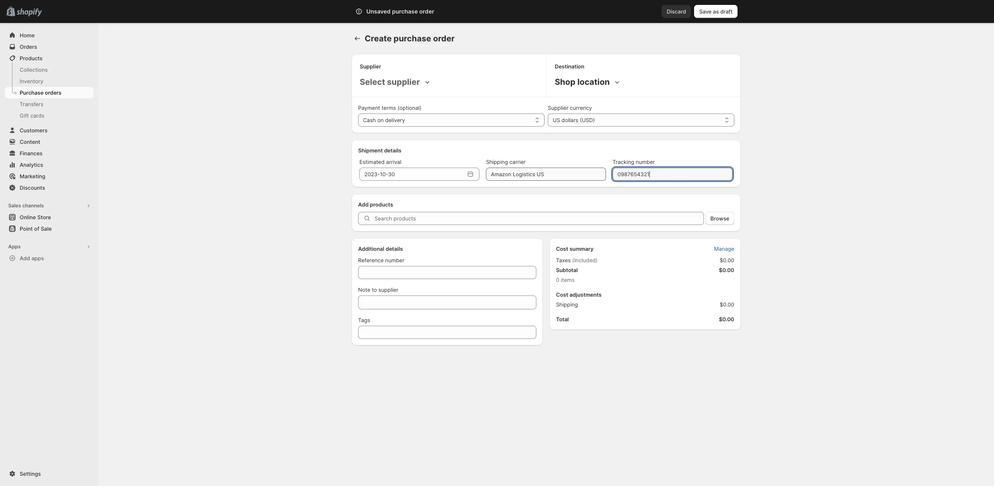 Task type: locate. For each thing, give the bounding box(es) containing it.
products
[[370, 201, 393, 208]]

add inside button
[[20, 255, 30, 262]]

details up arrival
[[384, 147, 402, 154]]

to
[[372, 287, 377, 293]]

number
[[636, 159, 656, 165], [386, 257, 405, 264]]

draft
[[721, 8, 733, 15]]

payment
[[358, 105, 380, 111]]

0 vertical spatial add
[[358, 201, 369, 208]]

total
[[557, 316, 569, 323]]

1 vertical spatial purchase
[[394, 34, 432, 43]]

as
[[714, 8, 720, 15]]

purchase
[[20, 89, 44, 96]]

save as draft button
[[695, 5, 738, 18]]

collections
[[20, 66, 48, 73]]

us
[[553, 117, 561, 123]]

adjustments
[[570, 292, 602, 298]]

details up reference number at left
[[386, 246, 403, 252]]

0 vertical spatial order
[[420, 8, 435, 15]]

purchase down search
[[394, 34, 432, 43]]

note to supplier
[[358, 287, 399, 293]]

1 cost from the top
[[557, 246, 569, 252]]

cost
[[557, 246, 569, 252], [557, 292, 569, 298]]

add for add products
[[358, 201, 369, 208]]

0 vertical spatial details
[[384, 147, 402, 154]]

home link
[[5, 30, 94, 41]]

apps
[[31, 255, 44, 262]]

shipment details
[[358, 147, 402, 154]]

online store
[[20, 214, 51, 221]]

supplier up 'select'
[[360, 63, 381, 70]]

cost summary
[[557, 246, 594, 252]]

inventory
[[20, 78, 43, 84]]

0
[[557, 277, 560, 283]]

shipping
[[486, 159, 508, 165], [557, 301, 578, 308]]

1 vertical spatial add
[[20, 255, 30, 262]]

0 horizontal spatial supplier
[[360, 63, 381, 70]]

1 vertical spatial cost
[[557, 292, 569, 298]]

save
[[700, 8, 712, 15]]

online store link
[[5, 212, 94, 223]]

1 vertical spatial number
[[386, 257, 405, 264]]

taxes
[[557, 257, 571, 264]]

0 horizontal spatial shipping
[[486, 159, 508, 165]]

destination
[[555, 63, 585, 70]]

on
[[378, 117, 384, 123]]

shipping for shipping carrier
[[486, 159, 508, 165]]

unsaved
[[367, 8, 391, 15]]

0 vertical spatial number
[[636, 159, 656, 165]]

$0.00 for total
[[720, 316, 735, 323]]

currency
[[570, 105, 593, 111]]

supplier
[[360, 63, 381, 70], [548, 105, 569, 111]]

0 vertical spatial shipping
[[486, 159, 508, 165]]

cost up taxes
[[557, 246, 569, 252]]

purchase for unsaved
[[392, 8, 418, 15]]

supplier up us
[[548, 105, 569, 111]]

Tags text field
[[358, 326, 537, 339]]

2 cost from the top
[[557, 292, 569, 298]]

details
[[384, 147, 402, 154], [386, 246, 403, 252]]

shipping left carrier at the top of page
[[486, 159, 508, 165]]

home
[[20, 32, 35, 39]]

add left products
[[358, 201, 369, 208]]

settings link
[[5, 468, 94, 480]]

0 items
[[557, 277, 575, 283]]

channels
[[22, 203, 44, 209]]

select supplier button
[[358, 75, 433, 89]]

products link
[[5, 52, 94, 64]]

cost down the "0 items"
[[557, 292, 569, 298]]

number for tracking number
[[636, 159, 656, 165]]

number down additional details
[[386, 257, 405, 264]]

supplier right the to
[[379, 287, 399, 293]]

discard
[[667, 8, 687, 15]]

gift cards
[[20, 112, 44, 119]]

sale
[[41, 226, 52, 232]]

items
[[561, 277, 575, 283]]

$0.00 for subtotal
[[720, 267, 735, 274]]

point of sale
[[20, 226, 52, 232]]

1 horizontal spatial add
[[358, 201, 369, 208]]

cash on delivery
[[363, 117, 405, 123]]

online
[[20, 214, 36, 221]]

add left apps
[[20, 255, 30, 262]]

purchase
[[392, 8, 418, 15], [394, 34, 432, 43]]

delivery
[[385, 117, 405, 123]]

summary
[[570, 246, 594, 252]]

finances link
[[5, 148, 94, 159]]

0 vertical spatial supplier
[[387, 77, 420, 87]]

purchase orders
[[20, 89, 61, 96]]

0 horizontal spatial number
[[386, 257, 405, 264]]

shipping down cost adjustments
[[557, 301, 578, 308]]

save as draft
[[700, 8, 733, 15]]

orders link
[[5, 41, 94, 52]]

order for create purchase order
[[433, 34, 455, 43]]

point of sale button
[[0, 223, 98, 235]]

0 horizontal spatial add
[[20, 255, 30, 262]]

cards
[[30, 112, 44, 119]]

1 horizontal spatial shipping
[[557, 301, 578, 308]]

1 vertical spatial supplier
[[548, 105, 569, 111]]

1 vertical spatial order
[[433, 34, 455, 43]]

purchase right unsaved
[[392, 8, 418, 15]]

0 vertical spatial cost
[[557, 246, 569, 252]]

Tracking number text field
[[613, 168, 733, 181]]

0 vertical spatial purchase
[[392, 8, 418, 15]]

Search products text field
[[375, 212, 704, 225]]

(usd)
[[580, 117, 595, 123]]

Shipping carrier text field
[[486, 168, 607, 181]]

subtotal
[[557, 267, 578, 274]]

0 vertical spatial supplier
[[360, 63, 381, 70]]

sales channels
[[8, 203, 44, 209]]

number right tracking
[[636, 159, 656, 165]]

1 vertical spatial shipping
[[557, 301, 578, 308]]

1 horizontal spatial number
[[636, 159, 656, 165]]

order
[[420, 8, 435, 15], [433, 34, 455, 43]]

collections link
[[5, 64, 94, 75]]

Note to supplier text field
[[358, 296, 537, 310]]

1 horizontal spatial supplier
[[548, 105, 569, 111]]

supplier up (optional)
[[387, 77, 420, 87]]

1 vertical spatial details
[[386, 246, 403, 252]]

additional details
[[358, 246, 403, 252]]

carrier
[[510, 159, 526, 165]]

inventory link
[[5, 75, 94, 87]]

number for reference number
[[386, 257, 405, 264]]

additional
[[358, 246, 385, 252]]

note
[[358, 287, 371, 293]]



Task type: describe. For each thing, give the bounding box(es) containing it.
content
[[20, 139, 40, 145]]

tags
[[358, 317, 371, 324]]

point of sale link
[[5, 223, 94, 235]]

search button
[[379, 5, 616, 18]]

shopify image
[[17, 8, 42, 17]]

Estimated arrival text field
[[360, 168, 465, 181]]

transfers link
[[5, 98, 94, 110]]

browse
[[711, 215, 730, 222]]

order for unsaved purchase order
[[420, 8, 435, 15]]

cost adjustments
[[557, 292, 602, 298]]

(optional)
[[398, 105, 422, 111]]

discounts link
[[5, 182, 94, 194]]

dollars
[[562, 117, 579, 123]]

add apps
[[20, 255, 44, 262]]

orders
[[45, 89, 61, 96]]

analytics
[[20, 162, 43, 168]]

transfers
[[20, 101, 43, 107]]

Reference number text field
[[358, 266, 537, 279]]

add for add apps
[[20, 255, 30, 262]]

unsaved purchase order
[[367, 8, 435, 15]]

cost for cost adjustments
[[557, 292, 569, 298]]

add products
[[358, 201, 393, 208]]

payment terms (optional)
[[358, 105, 422, 111]]

details for shipment details
[[384, 147, 402, 154]]

shipment
[[358, 147, 383, 154]]

create purchase order
[[365, 34, 455, 43]]

1 vertical spatial supplier
[[379, 287, 399, 293]]

select supplier
[[360, 77, 420, 87]]

store
[[37, 214, 51, 221]]

manage button
[[710, 243, 740, 255]]

apps button
[[5, 241, 94, 253]]

reference number
[[358, 257, 405, 264]]

(included)
[[573, 257, 598, 264]]

browse button
[[706, 212, 735, 225]]

create
[[365, 34, 392, 43]]

tracking
[[613, 159, 635, 165]]

of
[[34, 226, 39, 232]]

orders
[[20, 43, 37, 50]]

details for additional details
[[386, 246, 403, 252]]

shop location button
[[554, 75, 623, 89]]

apps
[[8, 244, 21, 250]]

settings
[[20, 471, 41, 477]]

$0.00 for shipping
[[720, 301, 735, 308]]

point
[[20, 226, 33, 232]]

discard link
[[662, 5, 692, 18]]

reference
[[358, 257, 384, 264]]

shipping for shipping
[[557, 301, 578, 308]]

taxes (included)
[[557, 257, 598, 264]]

sales
[[8, 203, 21, 209]]

purchase for create
[[394, 34, 432, 43]]

sales channels button
[[5, 200, 94, 212]]

estimated
[[360, 159, 385, 165]]

gift cards link
[[5, 110, 94, 121]]

add apps button
[[5, 253, 94, 264]]

customers
[[20, 127, 48, 134]]

analytics link
[[5, 159, 94, 171]]

cost for cost summary
[[557, 246, 569, 252]]

customers link
[[5, 125, 94, 136]]

arrival
[[386, 159, 402, 165]]

search
[[392, 8, 410, 15]]

shop location
[[555, 77, 610, 87]]

products
[[20, 55, 43, 62]]

estimated arrival
[[360, 159, 402, 165]]

tracking number
[[613, 159, 656, 165]]

manage
[[715, 246, 735, 252]]

supplier for supplier
[[360, 63, 381, 70]]

marketing
[[20, 173, 45, 180]]

content link
[[5, 136, 94, 148]]

terms
[[382, 105, 396, 111]]

location
[[578, 77, 610, 87]]

cash
[[363, 117, 376, 123]]

supplier inside dropdown button
[[387, 77, 420, 87]]

select
[[360, 77, 385, 87]]

supplier for supplier currency
[[548, 105, 569, 111]]

marketing link
[[5, 171, 94, 182]]

us dollars (usd)
[[553, 117, 595, 123]]

shipping carrier
[[486, 159, 526, 165]]

online store button
[[0, 212, 98, 223]]

gift
[[20, 112, 29, 119]]



Task type: vqa. For each thing, say whether or not it's contained in the screenshot.
text box at top
no



